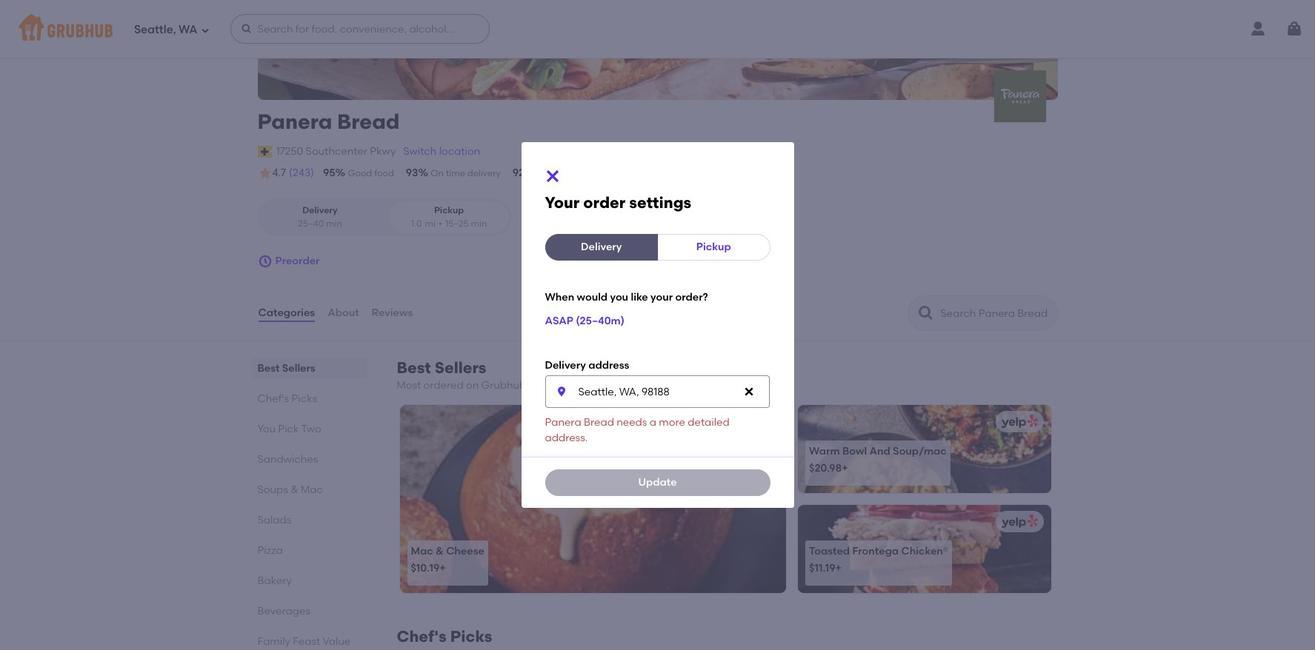 Task type: describe. For each thing, give the bounding box(es) containing it.
delivery address
[[545, 359, 629, 372]]

beverages tab
[[257, 604, 361, 619]]

15–25
[[445, 218, 469, 229]]

$11.19
[[809, 563, 835, 575]]

your order settings
[[545, 193, 691, 212]]

you
[[610, 291, 628, 304]]

panera for panera bread needs a more detailed address.
[[545, 417, 581, 429]]

sandwiches
[[257, 453, 318, 466]]

switch location
[[403, 145, 480, 158]]

pickup button
[[657, 234, 770, 261]]

mi
[[425, 218, 436, 229]]

Search Panera Bread search field
[[939, 307, 1052, 321]]

92
[[513, 167, 525, 179]]

preorder button
[[257, 248, 320, 275]]

95
[[323, 167, 335, 179]]

search icon image
[[917, 305, 935, 322]]

warm
[[809, 445, 840, 458]]

seattle, wa
[[134, 23, 197, 36]]

feast
[[293, 636, 320, 648]]

more
[[659, 417, 685, 429]]

asap (25–40m) button
[[545, 308, 625, 335]]

time
[[446, 168, 465, 179]]

+ for mac & cheese $10.19 +
[[440, 563, 446, 575]]

yelp image for mac & cheese
[[734, 415, 773, 429]]

svg image inside main navigation navigation
[[240, 23, 252, 35]]

about button
[[327, 287, 360, 340]]

frontega
[[852, 545, 899, 558]]

soups & mac
[[257, 484, 323, 496]]

order?
[[675, 291, 708, 304]]

best sellers tab
[[257, 361, 361, 376]]

asap (25–40m)
[[545, 315, 625, 327]]

you pick two tab
[[257, 422, 361, 437]]

categories button
[[257, 287, 316, 340]]

subscription pass image
[[257, 146, 272, 158]]

yelp image for toasted frontega chicken®
[[999, 515, 1038, 529]]

value
[[323, 636, 351, 648]]

you
[[257, 423, 276, 436]]

family feast value tab
[[257, 634, 361, 651]]

chicken®
[[901, 545, 949, 558]]

cheese
[[446, 545, 484, 558]]

pick
[[278, 423, 299, 436]]

order for correct
[[573, 168, 596, 179]]

food
[[374, 168, 394, 179]]

family feast value
[[257, 636, 351, 651]]

good
[[348, 168, 372, 179]]

good food
[[348, 168, 394, 179]]

& for cheese
[[436, 545, 444, 558]]

sandwiches tab
[[257, 452, 361, 468]]

switch
[[403, 145, 437, 158]]

4.7
[[272, 167, 286, 179]]

delivery for delivery
[[581, 241, 622, 253]]

pizza tab
[[257, 543, 361, 559]]

two
[[301, 423, 321, 436]]

soups
[[257, 484, 288, 496]]

address
[[588, 359, 629, 372]]

25–40
[[298, 218, 324, 229]]

address.
[[545, 432, 588, 444]]

toasted
[[809, 545, 850, 558]]

correct order
[[537, 168, 596, 179]]

wa
[[179, 23, 197, 36]]

(25–40m)
[[576, 315, 625, 327]]

ordered
[[423, 379, 464, 392]]

mac inside 'tab'
[[301, 484, 323, 496]]

17250 southcenter pkwy
[[276, 145, 396, 158]]

Search Address search field
[[545, 376, 769, 408]]

reviews button
[[371, 287, 414, 340]]

soups & mac tab
[[257, 482, 361, 498]]

+ inside the warm bowl and soup/mac $20.98 +
[[842, 463, 848, 475]]

best sellers
[[257, 362, 315, 375]]

panera bread needs a more detailed address.
[[545, 417, 730, 444]]

your
[[651, 291, 673, 304]]

min inside 'pickup 1.0 mi • 15–25 min'
[[471, 218, 487, 229]]

bakery tab
[[257, 574, 361, 589]]

would
[[577, 291, 608, 304]]

beverages
[[257, 605, 310, 618]]



Task type: vqa. For each thing, say whether or not it's contained in the screenshot.
the right Picks
yes



Task type: locate. For each thing, give the bounding box(es) containing it.
+ for toasted frontega chicken® $11.19 +
[[835, 563, 842, 575]]

$20.98
[[809, 463, 842, 475]]

2 vertical spatial delivery
[[545, 359, 586, 372]]

best inside tab
[[257, 362, 280, 375]]

0 vertical spatial chef's
[[257, 393, 289, 405]]

mac inside mac & cheese $10.19 +
[[411, 545, 433, 558]]

1 horizontal spatial chef's
[[397, 628, 447, 646]]

on
[[466, 379, 479, 392]]

order for your
[[583, 193, 625, 212]]

min right 15–25
[[471, 218, 487, 229]]

0 vertical spatial chef's picks
[[257, 393, 317, 405]]

1 vertical spatial chef's
[[397, 628, 447, 646]]

location
[[439, 145, 480, 158]]

best up most
[[397, 359, 431, 377]]

detailed
[[688, 417, 730, 429]]

chef's inside tab
[[257, 393, 289, 405]]

17250 southcenter pkwy button
[[275, 144, 397, 160]]

1 vertical spatial chef's picks
[[397, 628, 492, 646]]

picks
[[292, 393, 317, 405], [450, 628, 492, 646]]

1 horizontal spatial &
[[436, 545, 444, 558]]

sellers for best sellers
[[282, 362, 315, 375]]

& inside soups & mac 'tab'
[[291, 484, 298, 496]]

pickup inside 'pickup 1.0 mi • 15–25 min'
[[434, 205, 464, 216]]

1 vertical spatial pickup
[[696, 241, 731, 253]]

option group containing delivery 25–40 min
[[257, 199, 512, 236]]

your
[[545, 193, 580, 212]]

pickup inside button
[[696, 241, 731, 253]]

0 horizontal spatial best
[[257, 362, 280, 375]]

settings
[[629, 193, 691, 212]]

toasted frontega chicken® $11.19 +
[[809, 545, 949, 575]]

pickup for pickup
[[696, 241, 731, 253]]

delivery
[[467, 168, 501, 179]]

pkwy
[[370, 145, 396, 158]]

0 vertical spatial picks
[[292, 393, 317, 405]]

0 horizontal spatial svg image
[[240, 23, 252, 35]]

best inside best sellers most ordered on grubhub
[[397, 359, 431, 377]]

svg image inside preorder button
[[257, 254, 272, 269]]

svg image
[[240, 23, 252, 35], [555, 386, 567, 398]]

1 min from the left
[[326, 218, 342, 229]]

(243)
[[289, 167, 314, 179]]

sellers inside "best sellers" tab
[[282, 362, 315, 375]]

&
[[291, 484, 298, 496], [436, 545, 444, 558]]

panera up 17250
[[257, 109, 332, 134]]

min inside delivery 25–40 min
[[326, 218, 342, 229]]

correct
[[537, 168, 570, 179]]

svg image down the delivery address
[[555, 386, 567, 398]]

soup/mac
[[893, 445, 947, 458]]

asap
[[545, 315, 573, 327]]

0 horizontal spatial pickup
[[434, 205, 464, 216]]

svg image
[[1285, 20, 1303, 38], [200, 26, 209, 34], [543, 168, 561, 185], [257, 254, 272, 269], [743, 386, 755, 398]]

update button
[[545, 470, 770, 496]]

on time delivery
[[431, 168, 501, 179]]

1 vertical spatial svg image
[[555, 386, 567, 398]]

salads
[[257, 514, 291, 527]]

chef's picks down $10.19 on the left of page
[[397, 628, 492, 646]]

panera inside panera bread needs a more detailed address.
[[545, 417, 581, 429]]

pickup up 15–25
[[434, 205, 464, 216]]

bakery
[[257, 575, 292, 588]]

when would you like your order?
[[545, 291, 708, 304]]

like
[[631, 291, 648, 304]]

delivery 25–40 min
[[298, 205, 342, 229]]

delivery inside button
[[581, 241, 622, 253]]

warm bowl and soup/mac $20.98 +
[[809, 445, 947, 475]]

1 horizontal spatial mac
[[411, 545, 433, 558]]

1 horizontal spatial +
[[835, 563, 842, 575]]

1 vertical spatial picks
[[450, 628, 492, 646]]

southcenter
[[306, 145, 367, 158]]

most
[[397, 379, 421, 392]]

0 horizontal spatial sellers
[[282, 362, 315, 375]]

1.0
[[411, 218, 422, 229]]

0 horizontal spatial chef's
[[257, 393, 289, 405]]

& up $10.19 on the left of page
[[436, 545, 444, 558]]

+ inside toasted frontega chicken® $11.19 +
[[835, 563, 842, 575]]

needs
[[617, 417, 647, 429]]

sellers inside best sellers most ordered on grubhub
[[435, 359, 486, 377]]

bowl
[[842, 445, 867, 458]]

salads tab
[[257, 513, 361, 528]]

1 horizontal spatial panera
[[545, 417, 581, 429]]

bread inside panera bread needs a more detailed address.
[[584, 417, 614, 429]]

bread
[[337, 109, 400, 134], [584, 417, 614, 429]]

chef's picks inside tab
[[257, 393, 317, 405]]

update
[[638, 476, 677, 489]]

best sellers most ordered on grubhub
[[397, 359, 526, 392]]

best
[[397, 359, 431, 377], [257, 362, 280, 375]]

a
[[650, 417, 656, 429]]

option group
[[257, 199, 512, 236]]

1 vertical spatial panera
[[545, 417, 581, 429]]

1 vertical spatial bread
[[584, 417, 614, 429]]

1 vertical spatial &
[[436, 545, 444, 558]]

bread left needs
[[584, 417, 614, 429]]

best for best sellers
[[257, 362, 280, 375]]

sellers up chef's picks tab at the left of the page
[[282, 362, 315, 375]]

mac & cheese $10.19 +
[[411, 545, 484, 575]]

1 vertical spatial mac
[[411, 545, 433, 558]]

grubhub
[[481, 379, 526, 392]]

order right correct
[[573, 168, 596, 179]]

0 vertical spatial order
[[573, 168, 596, 179]]

17250
[[276, 145, 303, 158]]

picks inside tab
[[292, 393, 317, 405]]

1 vertical spatial order
[[583, 193, 625, 212]]

preorder
[[275, 255, 320, 267]]

& right soups
[[291, 484, 298, 496]]

1 horizontal spatial bread
[[584, 417, 614, 429]]

0 horizontal spatial picks
[[292, 393, 317, 405]]

bread for panera bread
[[337, 109, 400, 134]]

chef's
[[257, 393, 289, 405], [397, 628, 447, 646]]

min
[[326, 218, 342, 229], [471, 218, 487, 229]]

& for mac
[[291, 484, 298, 496]]

0 vertical spatial pickup
[[434, 205, 464, 216]]

0 vertical spatial svg image
[[240, 23, 252, 35]]

panera bread logo image
[[994, 70, 1046, 122]]

chef's picks tab
[[257, 391, 361, 407]]

svg image right 'wa'
[[240, 23, 252, 35]]

1 horizontal spatial pickup
[[696, 241, 731, 253]]

yelp image
[[734, 415, 773, 429], [999, 415, 1038, 429], [999, 515, 1038, 529]]

0 vertical spatial bread
[[337, 109, 400, 134]]

+ inside mac & cheese $10.19 +
[[440, 563, 446, 575]]

2 horizontal spatial +
[[842, 463, 848, 475]]

family
[[257, 636, 290, 648]]

star icon image
[[257, 166, 272, 181]]

delivery for delivery address
[[545, 359, 586, 372]]

seattle,
[[134, 23, 176, 36]]

about
[[328, 307, 359, 319]]

0 horizontal spatial mac
[[301, 484, 323, 496]]

chef's up you
[[257, 393, 289, 405]]

panera for panera bread
[[257, 109, 332, 134]]

1 horizontal spatial best
[[397, 359, 431, 377]]

delivery up 25–40
[[302, 205, 338, 216]]

1 horizontal spatial svg image
[[555, 386, 567, 398]]

1 horizontal spatial sellers
[[435, 359, 486, 377]]

chef's down $10.19 on the left of page
[[397, 628, 447, 646]]

panera bread
[[257, 109, 400, 134]]

sellers up on
[[435, 359, 486, 377]]

1 horizontal spatial min
[[471, 218, 487, 229]]

1 horizontal spatial picks
[[450, 628, 492, 646]]

delivery for delivery 25–40 min
[[302, 205, 338, 216]]

best for best sellers most ordered on grubhub
[[397, 359, 431, 377]]

reviews
[[372, 307, 413, 319]]

panera up address.
[[545, 417, 581, 429]]

mac up $10.19 on the left of page
[[411, 545, 433, 558]]

delivery left "address"
[[545, 359, 586, 372]]

delivery down your order settings
[[581, 241, 622, 253]]

pickup 1.0 mi • 15–25 min
[[411, 205, 487, 229]]

pickup
[[434, 205, 464, 216], [696, 241, 731, 253]]

best up chef's picks tab at the left of the page
[[257, 362, 280, 375]]

0 horizontal spatial &
[[291, 484, 298, 496]]

0 horizontal spatial +
[[440, 563, 446, 575]]

pizza
[[257, 545, 283, 557]]

sellers
[[435, 359, 486, 377], [282, 362, 315, 375]]

you pick two
[[257, 423, 321, 436]]

pickup for pickup 1.0 mi • 15–25 min
[[434, 205, 464, 216]]

on
[[431, 168, 444, 179]]

0 horizontal spatial min
[[326, 218, 342, 229]]

0 vertical spatial delivery
[[302, 205, 338, 216]]

0 horizontal spatial panera
[[257, 109, 332, 134]]

bread up pkwy
[[337, 109, 400, 134]]

0 horizontal spatial chef's picks
[[257, 393, 317, 405]]

chef's picks
[[257, 393, 317, 405], [397, 628, 492, 646]]

switch location button
[[402, 144, 481, 160]]

0 horizontal spatial bread
[[337, 109, 400, 134]]

pickup up order?
[[696, 241, 731, 253]]

chef's picks down best sellers at the bottom of page
[[257, 393, 317, 405]]

mac up salads tab
[[301, 484, 323, 496]]

93
[[406, 167, 418, 179]]

delivery button
[[545, 234, 658, 261]]

sellers for best sellers most ordered on grubhub
[[435, 359, 486, 377]]

main navigation navigation
[[0, 0, 1315, 58]]

panera
[[257, 109, 332, 134], [545, 417, 581, 429]]

1 vertical spatial delivery
[[581, 241, 622, 253]]

1 horizontal spatial chef's picks
[[397, 628, 492, 646]]

& inside mac & cheese $10.19 +
[[436, 545, 444, 558]]

yelp image for warm bowl and soup/mac
[[999, 415, 1038, 429]]

min right 25–40
[[326, 218, 342, 229]]

bread for panera bread needs a more detailed address.
[[584, 417, 614, 429]]

•
[[439, 218, 442, 229]]

0 vertical spatial mac
[[301, 484, 323, 496]]

2 min from the left
[[471, 218, 487, 229]]

order right your
[[583, 193, 625, 212]]

when
[[545, 291, 574, 304]]

0 vertical spatial &
[[291, 484, 298, 496]]

delivery inside delivery 25–40 min
[[302, 205, 338, 216]]

0 vertical spatial panera
[[257, 109, 332, 134]]

categories
[[258, 307, 315, 319]]



